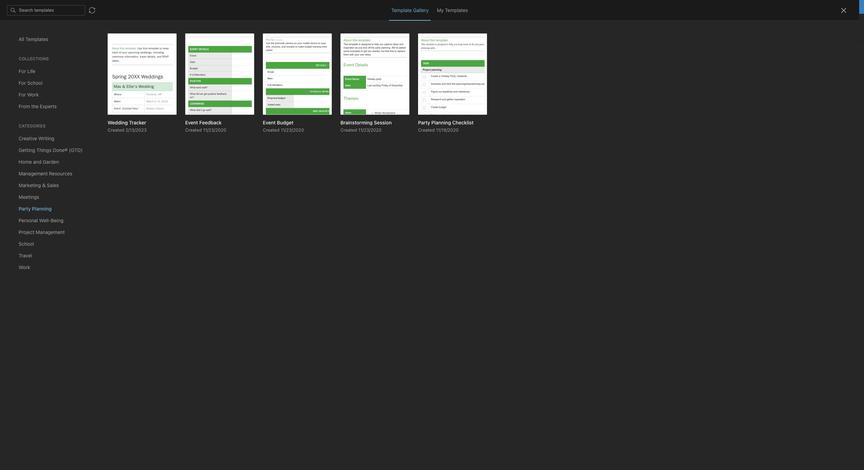 Task type: locate. For each thing, give the bounding box(es) containing it.
first notebook button
[[21, 17, 63, 27]]

devices.
[[438, 4, 456, 10]]

notebook
[[40, 19, 61, 25]]

cancel
[[457, 4, 473, 10]]

Note Editor text field
[[0, 0, 865, 471]]

heading level image
[[120, 33, 156, 43]]

your
[[426, 4, 436, 10]]

share button
[[823, 17, 848, 28]]

more image
[[403, 33, 424, 43]]

all
[[420, 4, 425, 10]]

note window element
[[0, 0, 865, 471]]

first notebook
[[30, 19, 61, 25]]

you
[[810, 19, 818, 25]]

highlight image
[[261, 33, 277, 43]]

share
[[829, 19, 842, 25]]

across
[[404, 4, 419, 10]]



Task type: vqa. For each thing, say whether or not it's contained in the screenshot.
My
no



Task type: describe. For each thing, give the bounding box(es) containing it.
first
[[30, 19, 39, 25]]

font size image
[[191, 33, 209, 43]]

font color image
[[210, 33, 228, 43]]

only
[[799, 19, 809, 25]]

alignment image
[[327, 33, 344, 43]]

insert image
[[4, 33, 36, 43]]

anytime.
[[474, 4, 493, 10]]

collapse note image
[[5, 18, 13, 26]]

sync across all your devices. cancel anytime.
[[392, 4, 493, 10]]

font family image
[[157, 33, 190, 43]]

sync
[[392, 4, 403, 10]]

only you
[[799, 19, 818, 25]]



